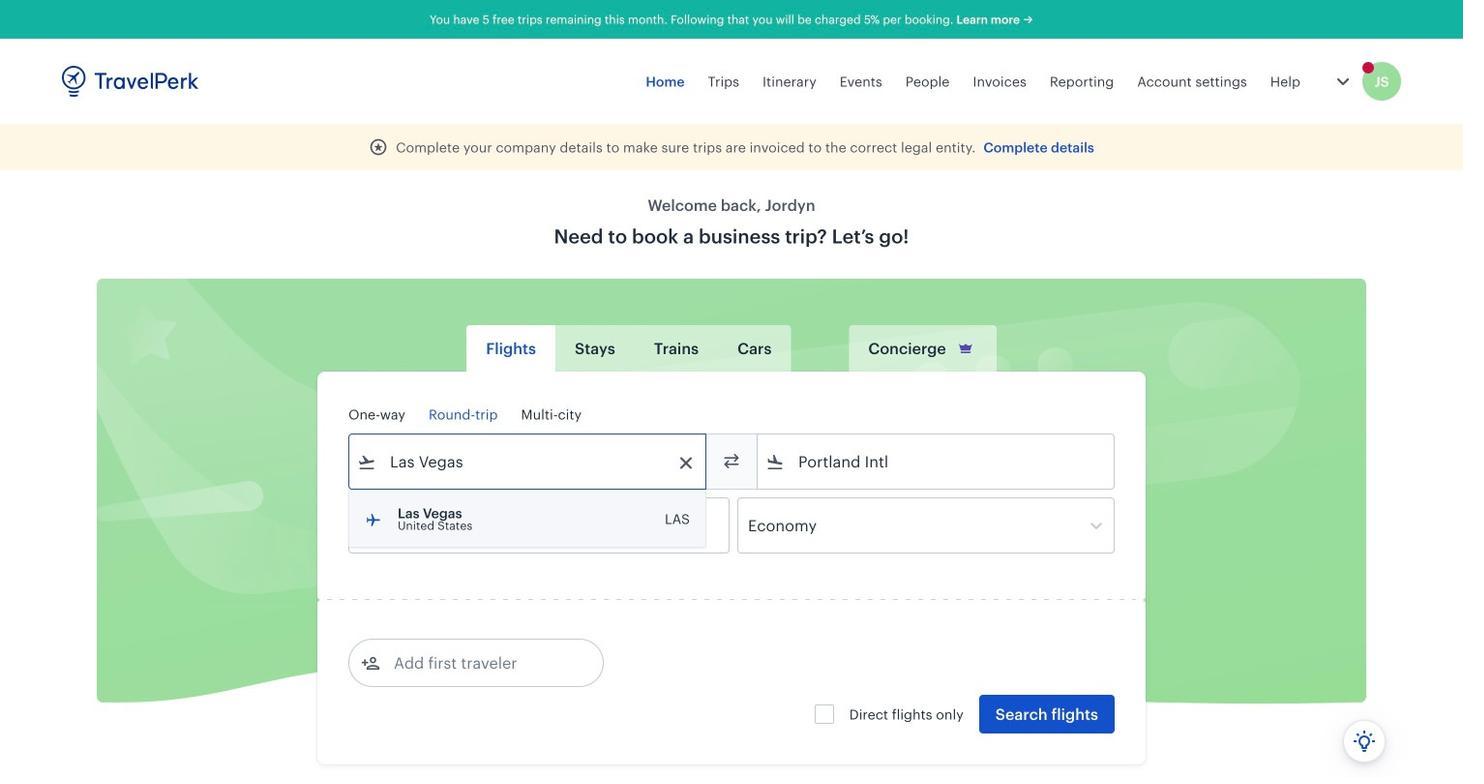Task type: describe. For each thing, give the bounding box(es) containing it.
Depart text field
[[377, 499, 477, 553]]

To search field
[[785, 446, 1089, 477]]

From search field
[[377, 446, 681, 477]]

Add first traveler search field
[[380, 648, 582, 679]]



Task type: locate. For each thing, give the bounding box(es) containing it.
Return text field
[[492, 499, 592, 553]]



Task type: vqa. For each thing, say whether or not it's contained in the screenshot.
To search field
yes



